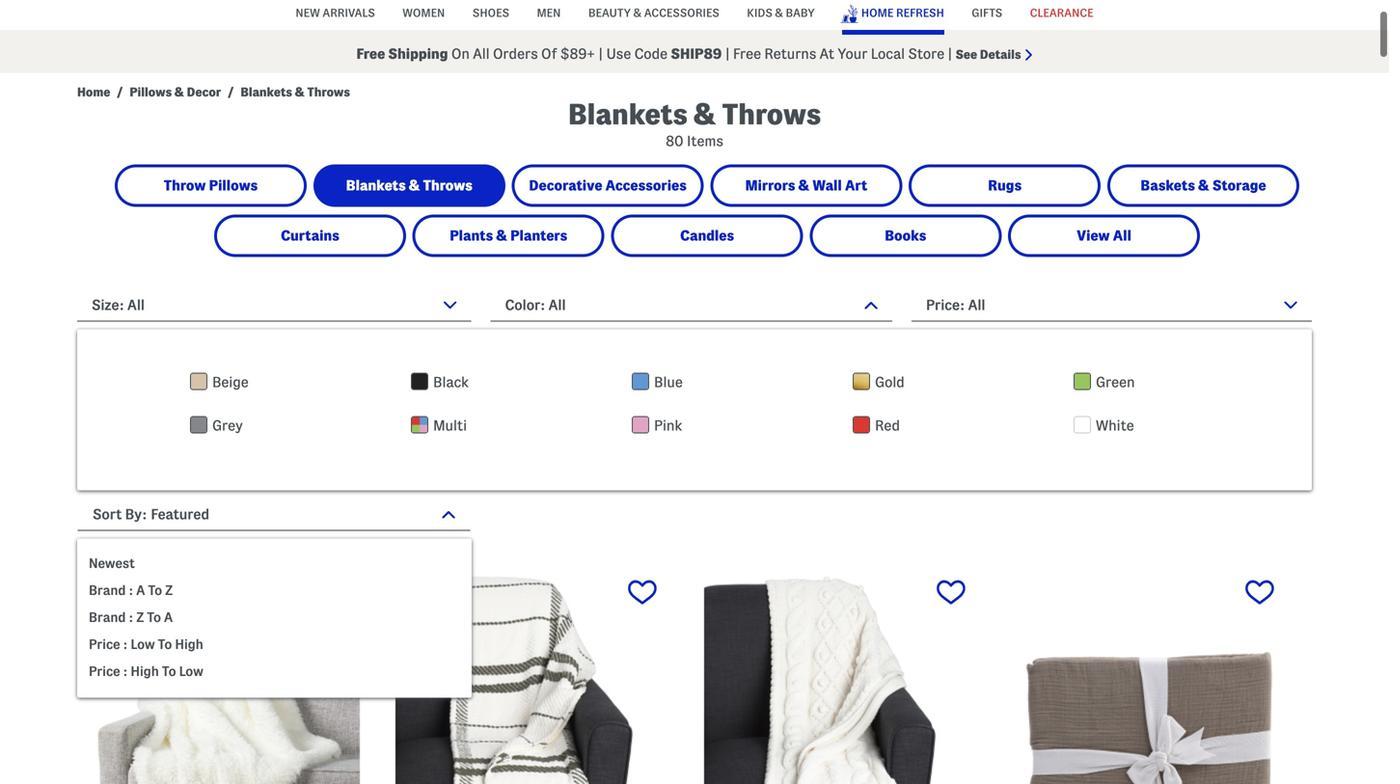 Task type: locate. For each thing, give the bounding box(es) containing it.
baskets & storage
[[1141, 178, 1266, 193]]

brand inside brand : z to a link
[[89, 610, 126, 625]]

& for blankets & throws
[[409, 178, 420, 193]]

blankets right decor
[[241, 85, 292, 99]]

blankets up 80
[[568, 98, 688, 130]]

0 vertical spatial price
[[89, 637, 120, 652]]

brand : a to z link
[[89, 582, 173, 602]]

1 vertical spatial price
[[89, 664, 120, 679]]

high down price : low to high 'link'
[[131, 664, 159, 679]]

all for size:
[[127, 297, 145, 313]]

1 horizontal spatial blankets
[[346, 178, 406, 193]]

lancaster faux fur throw image
[[77, 568, 369, 784]]

throws up plants
[[423, 178, 473, 193]]

green
[[1096, 374, 1135, 390]]

art
[[845, 178, 868, 193]]

| left "use" in the top left of the page
[[599, 46, 603, 62]]

low up price : high to low
[[131, 637, 155, 652]]

/ right 'home' link
[[117, 85, 123, 99]]

throws down returns
[[722, 98, 821, 130]]

all for price:
[[968, 297, 986, 313]]

2 horizontal spatial blankets
[[568, 98, 688, 130]]

2 horizontal spatial throws
[[722, 98, 821, 130]]

women link
[[403, 0, 445, 26]]

2 | from the left
[[725, 46, 730, 62]]

:
[[129, 583, 133, 598], [129, 610, 133, 625], [123, 637, 128, 652], [123, 664, 128, 679]]

blankets
[[241, 85, 292, 99], [568, 98, 688, 130], [346, 178, 406, 193]]

orders
[[493, 46, 538, 62]]

1 horizontal spatial /
[[228, 85, 234, 99]]

newest link
[[89, 555, 135, 575]]

to up brand : z to a
[[148, 583, 162, 598]]

: down brand : a to z link
[[129, 610, 133, 625]]

multi
[[433, 418, 467, 434]]

brand down brand : a to z link
[[89, 610, 126, 625]]

home inside banner
[[862, 7, 894, 19]]

0 horizontal spatial /
[[117, 85, 123, 99]]

all right on
[[473, 46, 490, 62]]

0 vertical spatial low
[[131, 637, 155, 652]]

high up price : high to low
[[175, 637, 203, 652]]

price : high to low
[[89, 664, 203, 679]]

0 vertical spatial pillows
[[130, 85, 172, 99]]

home left pillows & decor link
[[77, 85, 110, 99]]

a up brand : z to a
[[136, 583, 145, 598]]

to for a
[[148, 583, 162, 598]]

accessories
[[644, 7, 720, 19], [606, 178, 687, 193]]

0 horizontal spatial a
[[136, 583, 145, 598]]

grey
[[212, 418, 243, 434]]

0 horizontal spatial high
[[131, 664, 159, 679]]

all right the price:
[[968, 297, 986, 313]]

beige
[[212, 374, 249, 390]]

1 vertical spatial z
[[136, 610, 144, 625]]

blankets inside blankets & throws link
[[346, 178, 406, 193]]

a up price : low to high
[[164, 610, 173, 625]]

marquee
[[0, 35, 1389, 73]]

/ right decor
[[228, 85, 234, 99]]

price : low to high
[[89, 637, 203, 652]]

banner
[[0, 0, 1389, 73]]

1 | from the left
[[599, 46, 603, 62]]

pillows & decor link
[[130, 84, 221, 100]]

store |
[[908, 46, 953, 62]]

home
[[862, 7, 894, 19], [77, 85, 110, 99]]

0 vertical spatial a
[[136, 583, 145, 598]]

brand : z to a link
[[89, 609, 173, 629]]

brand down newest link
[[89, 583, 126, 598]]

menu bar inside banner
[[77, 0, 1312, 30]]

price
[[89, 637, 120, 652], [89, 664, 120, 679]]

1 vertical spatial accessories
[[606, 178, 687, 193]]

& for mirrors & wall art
[[799, 178, 810, 193]]

1 horizontal spatial free
[[733, 46, 761, 62]]

curtains link
[[217, 218, 403, 254]]

: inside price : low to high 'link'
[[123, 637, 128, 652]]

color:
[[505, 297, 545, 313]]

beauty & accessories link
[[588, 0, 720, 26]]

price down price : low to high 'link'
[[89, 664, 120, 679]]

a
[[136, 583, 145, 598], [164, 610, 173, 625]]

mirrors & wall art link
[[713, 167, 900, 204]]

free down kids
[[733, 46, 761, 62]]

0 horizontal spatial free
[[356, 46, 385, 62]]

decorative
[[529, 178, 602, 193]]

price inside 'link'
[[89, 637, 120, 652]]

1 brand from the top
[[89, 583, 126, 598]]

: inside brand : a to z link
[[129, 583, 133, 598]]

&
[[634, 7, 642, 19], [775, 7, 783, 19], [175, 85, 184, 99], [295, 85, 305, 99], [694, 98, 716, 130], [409, 178, 420, 193], [799, 178, 810, 193], [1198, 178, 1210, 193], [496, 228, 507, 244]]

0 vertical spatial high
[[175, 637, 203, 652]]

all for color:
[[549, 297, 566, 313]]

& inside blankets & throws 80 items
[[694, 98, 716, 130]]

decor
[[187, 85, 221, 99]]

1 vertical spatial brand
[[89, 610, 126, 625]]

0 horizontal spatial low
[[131, 637, 155, 652]]

arrivals
[[323, 7, 375, 19]]

accessories down 80
[[606, 178, 687, 193]]

1 / from the left
[[117, 85, 123, 99]]

baby
[[786, 7, 815, 19]]

1 horizontal spatial home
[[862, 7, 894, 19]]

2 price from the top
[[89, 664, 120, 679]]

refresh
[[896, 7, 944, 19]]

free down arrivals
[[356, 46, 385, 62]]

shipping
[[388, 46, 448, 62]]

: inside brand : z to a link
[[129, 610, 133, 625]]

0 horizontal spatial |
[[599, 46, 603, 62]]

price:
[[926, 297, 965, 313]]

use
[[606, 46, 631, 62]]

items
[[687, 133, 724, 149]]

list box containing beige
[[169, 358, 1303, 462]]

to inside 'link'
[[158, 637, 172, 652]]

1 vertical spatial high
[[131, 664, 159, 679]]

all
[[473, 46, 490, 62], [1113, 228, 1132, 244], [127, 297, 145, 313], [549, 297, 566, 313], [968, 297, 986, 313]]

: inside price : high to low link
[[123, 664, 128, 679]]

see details link
[[956, 48, 1033, 61]]

0 vertical spatial home
[[862, 7, 894, 19]]

blankets up curtains link
[[346, 178, 406, 193]]

of
[[541, 46, 557, 62]]

shoes
[[473, 7, 509, 19]]

0 horizontal spatial z
[[136, 610, 144, 625]]

& for blankets & throws 80 items
[[694, 98, 716, 130]]

1 horizontal spatial throws
[[423, 178, 473, 193]]

decorative accessories link
[[515, 167, 701, 204]]

blue
[[654, 374, 683, 390]]

low down price : low to high 'link'
[[179, 664, 203, 679]]

plants
[[450, 228, 493, 244]]

z up brand : z to a
[[165, 583, 173, 598]]

throw pillows link
[[118, 167, 304, 204]]

to
[[148, 583, 162, 598], [147, 610, 161, 625], [158, 637, 172, 652], [162, 664, 176, 679]]

0 horizontal spatial home
[[77, 85, 110, 99]]

& for plants & planters
[[496, 228, 507, 244]]

1 horizontal spatial pillows
[[209, 178, 258, 193]]

mirrors & wall art
[[745, 178, 868, 193]]

wall
[[813, 178, 842, 193]]

| right ship89
[[725, 46, 730, 62]]

0 vertical spatial z
[[165, 583, 173, 598]]

home / pillows & decor / blankets & throws
[[77, 85, 350, 99]]

1 horizontal spatial high
[[175, 637, 203, 652]]

throws inside blankets & throws link
[[423, 178, 473, 193]]

kids & baby
[[747, 7, 815, 19]]

returns
[[765, 46, 817, 62]]

on
[[451, 46, 470, 62]]

blankets inside blankets & throws 80 items
[[568, 98, 688, 130]]

price down brand : z to a link
[[89, 637, 120, 652]]

low
[[131, 637, 155, 652], [179, 664, 203, 679]]

to down price : low to high 'link'
[[162, 664, 176, 679]]

& for beauty & accessories
[[634, 7, 642, 19]]

1 vertical spatial home
[[77, 85, 110, 99]]

menu bar
[[77, 0, 1312, 30]]

1 price from the top
[[89, 637, 120, 652]]

color: all
[[505, 297, 566, 313]]

|
[[599, 46, 603, 62], [725, 46, 730, 62]]

2 brand from the top
[[89, 610, 126, 625]]

1 horizontal spatial |
[[725, 46, 730, 62]]

blankets for blankets & throws 80 items
[[568, 98, 688, 130]]

0 vertical spatial brand
[[89, 583, 126, 598]]

1 horizontal spatial z
[[165, 583, 173, 598]]

: for z
[[129, 610, 133, 625]]

throws inside blankets & throws 80 items
[[722, 98, 821, 130]]

/
[[117, 85, 123, 99], [228, 85, 234, 99]]

accessories up free shipping on all orders of $89+ | use code ship89 | free returns at your local store | see details
[[644, 7, 720, 19]]

z down brand : a to z link
[[136, 610, 144, 625]]

brand inside brand : a to z link
[[89, 583, 126, 598]]

view all
[[1077, 228, 1132, 244]]

1 horizontal spatial low
[[179, 664, 203, 679]]

menu bar containing new arrivals
[[77, 0, 1312, 30]]

home for home refresh
[[862, 7, 894, 19]]

throws down new arrivals "link"
[[307, 85, 350, 99]]

to for low
[[158, 637, 172, 652]]

banner containing free shipping
[[0, 0, 1389, 73]]

: up brand : z to a
[[129, 583, 133, 598]]

pillows right the throw
[[209, 178, 258, 193]]

list box
[[169, 358, 1303, 462]]

all right color: at the top
[[549, 297, 566, 313]]

: down price : low to high 'link'
[[123, 664, 128, 679]]

brand
[[89, 583, 126, 598], [89, 610, 126, 625]]

beauty & accessories
[[588, 7, 720, 19]]

blankets & throws link
[[316, 167, 503, 204]]

to up price : high to low
[[158, 637, 172, 652]]

throws for blankets & throws
[[423, 178, 473, 193]]

$89+
[[560, 46, 595, 62]]

0 horizontal spatial pillows
[[130, 85, 172, 99]]

0 vertical spatial accessories
[[644, 7, 720, 19]]

new
[[296, 7, 320, 19]]

featured
[[151, 507, 210, 522]]

pillows left decor
[[130, 85, 172, 99]]

home refresh link
[[841, 0, 944, 29]]

home up local
[[862, 7, 894, 19]]

price : high to low link
[[89, 663, 203, 683]]

brand for brand : z to a
[[89, 610, 126, 625]]

1 vertical spatial a
[[164, 610, 173, 625]]

to up price : low to high
[[147, 610, 161, 625]]

0 horizontal spatial throws
[[307, 85, 350, 99]]

by:
[[125, 507, 147, 522]]

: down brand : z to a link
[[123, 637, 128, 652]]

& inside "link"
[[496, 228, 507, 244]]

all right size:
[[127, 297, 145, 313]]



Task type: describe. For each thing, give the bounding box(es) containing it.
home link
[[77, 84, 110, 100]]

women
[[403, 7, 445, 19]]

0 horizontal spatial blankets
[[241, 85, 292, 99]]

plants & planters
[[450, 228, 568, 244]]

plants & planters link
[[416, 218, 602, 254]]

to for z
[[147, 610, 161, 625]]

1 vertical spatial pillows
[[209, 178, 258, 193]]

price : low to high link
[[89, 636, 203, 656]]

sort by: featured
[[93, 507, 210, 522]]

men
[[537, 7, 561, 19]]

storage
[[1213, 178, 1266, 193]]

free shipping on all orders of $89+ | use code ship89 | free returns at your local store | see details
[[356, 46, 1021, 62]]

dotty chenille throw image
[[695, 568, 986, 784]]

low inside 'link'
[[131, 637, 155, 652]]

1 vertical spatial low
[[179, 664, 203, 679]]

shoes link
[[473, 0, 509, 26]]

gifts link
[[972, 0, 1003, 26]]

pink
[[654, 418, 683, 434]]

rugs
[[988, 178, 1022, 193]]

brand : a to z
[[89, 583, 173, 598]]

see
[[956, 48, 977, 61]]

2 free from the left
[[733, 46, 761, 62]]

at
[[820, 46, 835, 62]]

: for a
[[129, 583, 133, 598]]

decorative accessories
[[529, 178, 687, 193]]

blankets for blankets & throws
[[346, 178, 406, 193]]

ship89
[[671, 46, 722, 62]]

1 horizontal spatial a
[[164, 610, 173, 625]]

code
[[635, 46, 668, 62]]

price: all
[[926, 297, 986, 313]]

kids
[[747, 7, 773, 19]]

newest
[[89, 556, 135, 571]]

accessories inside banner
[[644, 7, 720, 19]]

size: all
[[92, 297, 145, 313]]

: for high
[[123, 664, 128, 679]]

80
[[666, 133, 684, 149]]

mirrors
[[745, 178, 796, 193]]

men link
[[537, 0, 561, 26]]

marquee containing free shipping
[[0, 35, 1389, 73]]

candles link
[[614, 218, 800, 254]]

books link
[[813, 218, 999, 254]]

& for kids & baby
[[775, 7, 783, 19]]

baskets
[[1141, 178, 1195, 193]]

throw pillows
[[164, 178, 258, 193]]

price for price : low to high
[[89, 637, 120, 652]]

new arrivals
[[296, 7, 375, 19]]

local
[[871, 46, 905, 62]]

throw
[[164, 178, 206, 193]]

planters
[[511, 228, 568, 244]]

& for baskets & storage
[[1198, 178, 1210, 193]]

black
[[433, 374, 469, 390]]

gold
[[875, 374, 905, 390]]

product sorting navigation
[[77, 493, 495, 698]]

size:
[[92, 297, 124, 313]]

2 / from the left
[[228, 85, 234, 99]]

new arrivals link
[[296, 0, 375, 26]]

sort
[[93, 507, 122, 522]]

view
[[1077, 228, 1110, 244]]

rugs link
[[912, 167, 1098, 204]]

gifts
[[972, 7, 1003, 19]]

books
[[885, 228, 927, 244]]

: for low
[[123, 637, 128, 652]]

clearance link
[[1030, 0, 1094, 26]]

high inside 'link'
[[175, 637, 203, 652]]

your
[[838, 46, 868, 62]]

price for price : high to low
[[89, 664, 120, 679]]

brand for brand : a to z
[[89, 583, 126, 598]]

baskets & storage link
[[1111, 167, 1297, 204]]

to for high
[[162, 664, 176, 679]]

details
[[980, 48, 1021, 61]]

1 free from the left
[[356, 46, 385, 62]]

kids & baby link
[[747, 0, 815, 26]]

blankets & throws
[[346, 178, 473, 193]]

blankets & throws 80 items
[[568, 98, 821, 149]]

clearance
[[1030, 7, 1094, 19]]

sort by: list box
[[77, 538, 495, 698]]

home refresh
[[862, 7, 944, 19]]

home for home / pillows & decor / blankets & throws
[[77, 85, 110, 99]]

throws for blankets & throws 80 items
[[722, 98, 821, 130]]

white
[[1096, 418, 1134, 434]]

skipper chenille throw image
[[386, 568, 677, 784]]

all right view
[[1113, 228, 1132, 244]]

red
[[875, 418, 900, 434]]

cotton gauze end of bed blanket image
[[1003, 568, 1295, 784]]

brand : z to a
[[89, 610, 173, 625]]

curtains
[[281, 228, 340, 244]]



Task type: vqa. For each thing, say whether or not it's contained in the screenshot.
2nd Get Driving Directions link
no



